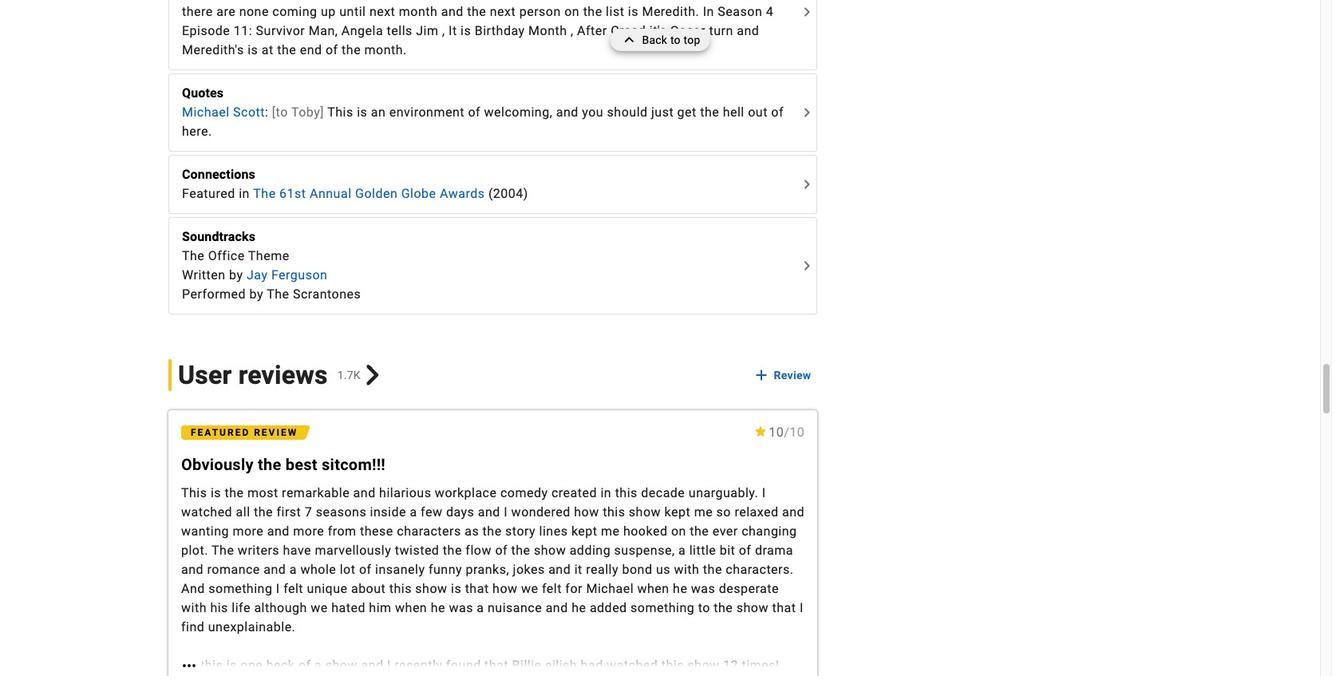 Task type: locate. For each thing, give the bounding box(es) containing it.
i inside so this is one heck of a show and i recently found that billie eilish had watched this show 12 times!
[[387, 658, 391, 673]]

hated
[[331, 600, 366, 615]]

0 horizontal spatial watched
[[181, 504, 232, 520]]

0 horizontal spatial more
[[233, 524, 264, 539]]

me left so
[[694, 504, 713, 520]]

this inside this is an environment of welcoming, and you should just get the hell out of here.
[[327, 104, 353, 120]]

0 vertical spatial see more image
[[798, 2, 817, 21]]

2 10 from the left
[[790, 425, 805, 440]]

in
[[239, 186, 250, 201], [601, 485, 612, 500]]

1 vertical spatial featured
[[191, 427, 250, 438]]

unexplainable.
[[208, 619, 296, 634]]

this right so
[[200, 658, 223, 673]]

and
[[556, 104, 579, 120], [353, 485, 376, 500], [478, 504, 500, 520], [782, 504, 805, 520], [267, 524, 290, 539], [181, 562, 204, 577], [264, 562, 286, 577], [548, 562, 571, 577], [546, 600, 568, 615], [361, 658, 384, 673]]

of right lot
[[359, 562, 372, 577]]

1 horizontal spatial michael
[[586, 581, 634, 596]]

1 vertical spatial we
[[311, 600, 328, 615]]

this inside 'this is the most remarkable and hilarious workplace comedy created in this decade unarguably. i watched all the first 7 seasons inside a few days and i wondered how this show kept me so relaxed and wanting more and more from these characters as the story lines kept me hooked on the ever changing plot. the writers have marvellously twisted the flow of the show adding suspense, a little bit of drama and romance and a whole lot of insanely funny pranks, jokes and it really bond us with the characters. and something i felt unique about this show is that how we felt for michael when he was desperate with his life although we hated him when he was a nuisance and he added something to the show that i find unexplainable.'
[[181, 485, 207, 500]]

this for the
[[181, 485, 207, 500]]

that down desperate
[[772, 600, 796, 615]]

story
[[505, 524, 536, 539]]

writers
[[238, 543, 279, 558]]

felt left for
[[542, 581, 562, 596]]

0 horizontal spatial to
[[670, 34, 681, 46]]

1 vertical spatial watched
[[607, 658, 658, 673]]

star inline image
[[754, 426, 767, 437]]

his
[[210, 600, 228, 615]]

1 vertical spatial see more image
[[798, 175, 817, 194]]

he down for
[[572, 600, 586, 615]]

the up the romance
[[212, 543, 234, 558]]

1 horizontal spatial more
[[293, 524, 324, 539]]

he down funny
[[431, 600, 445, 615]]

of right heck
[[298, 658, 311, 673]]

plot.
[[181, 543, 208, 558]]

is left the one
[[226, 658, 237, 673]]

1 horizontal spatial how
[[574, 504, 599, 520]]

0 vertical spatial how
[[574, 504, 599, 520]]

1 horizontal spatial kept
[[665, 504, 691, 520]]

of right out
[[771, 104, 784, 120]]

michael
[[182, 104, 230, 120], [586, 581, 634, 596]]

little
[[689, 543, 716, 558]]

a left few
[[410, 504, 417, 520]]

comedy
[[500, 485, 548, 500]]

kept up adding
[[571, 524, 597, 539]]

user
[[178, 360, 232, 390]]

kept up on
[[665, 504, 691, 520]]

0 vertical spatial to
[[670, 34, 681, 46]]

and up 'changing'
[[782, 504, 805, 520]]

0 horizontal spatial 10
[[769, 425, 784, 440]]

0 horizontal spatial was
[[449, 600, 473, 615]]

toby]
[[291, 104, 324, 120]]

show
[[629, 504, 661, 520], [534, 543, 566, 558], [415, 581, 447, 596], [737, 600, 769, 615], [325, 658, 358, 673], [688, 658, 720, 673]]

to left "top"
[[670, 34, 681, 46]]

by left jay
[[229, 267, 243, 282]]

a
[[410, 504, 417, 520], [678, 543, 686, 558], [290, 562, 297, 577], [477, 600, 484, 615], [315, 658, 322, 673]]

billie
[[512, 658, 542, 673]]

1 horizontal spatial felt
[[542, 581, 562, 596]]

in down connections
[[239, 186, 250, 201]]

remarkable
[[282, 485, 350, 500]]

ever
[[713, 524, 738, 539]]

the down desperate
[[714, 600, 733, 615]]

2 felt from the left
[[542, 581, 562, 596]]

the left 61st
[[253, 186, 276, 201]]

we down jokes
[[521, 581, 538, 596]]

1 horizontal spatial watched
[[607, 658, 658, 673]]

0 vertical spatial watched
[[181, 504, 232, 520]]

with
[[674, 562, 700, 577], [181, 600, 207, 615]]

ferguson
[[271, 267, 328, 282]]

featured up obviously
[[191, 427, 250, 438]]

featured down connections
[[182, 186, 235, 201]]

the right get
[[700, 104, 719, 120]]

0 vertical spatial featured
[[182, 186, 235, 201]]

drama
[[755, 543, 793, 558]]

watched right had
[[607, 658, 658, 673]]

the down little
[[703, 562, 722, 577]]

get
[[677, 104, 697, 120]]

was down funny
[[449, 600, 473, 615]]

2 see more image from the top
[[798, 175, 817, 194]]

this down obviously
[[181, 485, 207, 500]]

the up most
[[258, 455, 281, 474]]

quotes button
[[182, 84, 796, 103]]

to inside back to top button
[[670, 34, 681, 46]]

0 horizontal spatial felt
[[283, 581, 303, 596]]

a down have on the left bottom
[[290, 562, 297, 577]]

we down unique
[[311, 600, 328, 615]]

adding
[[570, 543, 611, 558]]

watched up wanting
[[181, 504, 232, 520]]

a right heck
[[315, 658, 322, 673]]

soundtracks
[[182, 229, 256, 244]]

the up written
[[182, 248, 205, 263]]

the down the jay ferguson link
[[267, 286, 289, 302]]

1 vertical spatial with
[[181, 600, 207, 615]]

1 horizontal spatial to
[[698, 600, 710, 615]]

0 horizontal spatial this
[[181, 485, 207, 500]]

that left billie
[[485, 658, 509, 673]]

and left you
[[556, 104, 579, 120]]

more down 7
[[293, 524, 324, 539]]

0 vertical spatial was
[[691, 581, 715, 596]]

jokes
[[513, 562, 545, 577]]

0 horizontal spatial michael
[[182, 104, 230, 120]]

1 vertical spatial me
[[601, 524, 620, 539]]

0 vertical spatial with
[[674, 562, 700, 577]]

heck
[[266, 658, 295, 673]]

1 horizontal spatial this
[[327, 104, 353, 120]]

workplace
[[435, 485, 497, 500]]

0 vertical spatial this
[[327, 104, 353, 120]]

that down pranks,
[[465, 581, 489, 596]]

watched
[[181, 504, 232, 520], [607, 658, 658, 673]]

0 horizontal spatial he
[[431, 600, 445, 615]]

1 horizontal spatial when
[[637, 581, 669, 596]]

and down writers
[[264, 562, 286, 577]]

more down all
[[233, 524, 264, 539]]

was
[[691, 581, 715, 596], [449, 600, 473, 615]]

this left decade
[[615, 485, 638, 500]]

michael down quotes
[[182, 104, 230, 120]]

0 horizontal spatial something
[[209, 581, 272, 596]]

see more image
[[798, 2, 817, 21], [798, 256, 817, 275], [176, 656, 202, 675]]

how
[[574, 504, 599, 520], [493, 581, 518, 596]]

2 vertical spatial that
[[485, 658, 509, 673]]

when right him
[[395, 600, 427, 615]]

and left it
[[548, 562, 571, 577]]

2 more from the left
[[293, 524, 324, 539]]

michael up "added"
[[586, 581, 634, 596]]

this
[[327, 104, 353, 120], [181, 485, 207, 500]]

1 vertical spatial this
[[181, 485, 207, 500]]

us
[[656, 562, 670, 577]]

is down funny
[[451, 581, 462, 596]]

featured review
[[191, 427, 298, 438]]

0 vertical spatial something
[[209, 581, 272, 596]]

felt
[[283, 581, 303, 596], [542, 581, 562, 596]]

0 vertical spatial michael
[[182, 104, 230, 120]]

annual
[[310, 186, 352, 201]]

/
[[784, 425, 790, 440]]

when down "us"
[[637, 581, 669, 596]]

see more image for connections
[[798, 175, 817, 194]]

1 vertical spatial michael
[[586, 581, 634, 596]]

how down created
[[574, 504, 599, 520]]

1 vertical spatial in
[[601, 485, 612, 500]]

the inside 'this is the most remarkable and hilarious workplace comedy created in this decade unarguably. i watched all the first 7 seasons inside a few days and i wondered how this show kept me so relaxed and wanting more and more from these characters as the story lines kept me hooked on the ever changing plot. the writers have marvellously twisted the flow of the show adding suspense, a little bit of drama and romance and a whole lot of insanely funny pranks, jokes and it really bond us with the characters. and something i felt unique about this show is that how we felt for michael when he was desperate with his life although we hated him when he was a nuisance and he added something to the show that i find unexplainable.'
[[212, 543, 234, 558]]

0 horizontal spatial we
[[311, 600, 328, 615]]

written
[[182, 267, 226, 282]]

performed
[[182, 286, 246, 302]]

1 horizontal spatial 10
[[790, 425, 805, 440]]

2 horizontal spatial he
[[673, 581, 688, 596]]

0 horizontal spatial with
[[181, 600, 207, 615]]

0 vertical spatial kept
[[665, 504, 691, 520]]

with right "us"
[[674, 562, 700, 577]]

the
[[700, 104, 719, 120], [258, 455, 281, 474], [225, 485, 244, 500], [254, 504, 273, 520], [483, 524, 502, 539], [690, 524, 709, 539], [443, 543, 462, 558], [511, 543, 530, 558], [703, 562, 722, 577], [714, 600, 733, 615]]

that
[[465, 581, 489, 596], [772, 600, 796, 615], [485, 658, 509, 673]]

0 horizontal spatial when
[[395, 600, 427, 615]]

show down lines
[[534, 543, 566, 558]]

1 horizontal spatial we
[[521, 581, 538, 596]]

1 horizontal spatial with
[[674, 562, 700, 577]]

the
[[253, 186, 276, 201], [182, 248, 205, 263], [267, 286, 289, 302], [212, 543, 234, 558]]

is left an
[[357, 104, 367, 120]]

and up and
[[181, 562, 204, 577]]

theme
[[248, 248, 289, 263]]

1 vertical spatial to
[[698, 600, 710, 615]]

back to top
[[642, 34, 700, 46]]

0 vertical spatial me
[[694, 504, 713, 520]]

me
[[694, 504, 713, 520], [601, 524, 620, 539]]

reviews
[[238, 360, 328, 390]]

1 vertical spatial that
[[772, 600, 796, 615]]

1 see more image from the top
[[798, 103, 817, 122]]

by down jay
[[250, 286, 263, 302]]

1 horizontal spatial in
[[601, 485, 612, 500]]

0 horizontal spatial by
[[229, 267, 243, 282]]

was down little
[[691, 581, 715, 596]]

1 vertical spatial see more image
[[798, 256, 817, 275]]

lines
[[539, 524, 568, 539]]

show down hated
[[325, 658, 358, 673]]

with down and
[[181, 600, 207, 615]]

this
[[615, 485, 638, 500], [603, 504, 625, 520], [389, 581, 412, 596], [200, 658, 223, 673], [661, 658, 684, 673]]

hell
[[723, 104, 745, 120]]

he down suspense,
[[673, 581, 688, 596]]

0 vertical spatial see more image
[[798, 103, 817, 122]]

a down on
[[678, 543, 686, 558]]

this is the most remarkable and hilarious workplace comedy created in this decade unarguably. i watched all the first 7 seasons inside a few days and i wondered how this show kept me so relaxed and wanting more and more from these characters as the story lines kept me hooked on the ever changing plot. the writers have marvellously twisted the flow of the show adding suspense, a little bit of drama and romance and a whole lot of insanely funny pranks, jokes and it really bond us with the characters. and something i felt unique about this show is that how we felt for michael when he was desperate with his life although we hated him when he was a nuisance and he added something to the show that i find unexplainable.
[[181, 485, 805, 634]]

of right bit
[[739, 543, 751, 558]]

this up hooked
[[603, 504, 625, 520]]

1 vertical spatial by
[[250, 286, 263, 302]]

welcoming,
[[484, 104, 553, 120]]

in inside connections featured in the 61st annual golden globe awards (2004)
[[239, 186, 250, 201]]

and left the recently
[[361, 658, 384, 673]]

this right toby]
[[327, 104, 353, 120]]

hooked
[[623, 524, 668, 539]]

flow
[[466, 543, 492, 558]]

in right created
[[601, 485, 612, 500]]

1 horizontal spatial me
[[694, 504, 713, 520]]

0 vertical spatial we
[[521, 581, 538, 596]]

0 horizontal spatial me
[[601, 524, 620, 539]]

how up nuisance
[[493, 581, 518, 596]]

to down little
[[698, 600, 710, 615]]

show down desperate
[[737, 600, 769, 615]]

me up adding
[[601, 524, 620, 539]]

1 horizontal spatial was
[[691, 581, 715, 596]]

something up life
[[209, 581, 272, 596]]

this down insanely
[[389, 581, 412, 596]]

0 vertical spatial in
[[239, 186, 250, 201]]

0 horizontal spatial how
[[493, 581, 518, 596]]

so
[[716, 504, 731, 520]]

and down the first
[[267, 524, 290, 539]]

see more image
[[798, 103, 817, 122], [798, 175, 817, 194]]

something down "us"
[[631, 600, 695, 615]]

soundtracks the office theme written by jay ferguson performed by the scrantones
[[182, 229, 361, 302]]

times!
[[742, 658, 779, 673]]

and inside this is an environment of welcoming, and you should just get the hell out of here.
[[556, 104, 579, 120]]

1 vertical spatial kept
[[571, 524, 597, 539]]

we
[[521, 581, 538, 596], [311, 600, 328, 615]]

so
[[181, 658, 197, 673]]

about
[[351, 581, 386, 596]]

added
[[590, 600, 627, 615]]

days
[[446, 504, 474, 520]]

1 vertical spatial something
[[631, 600, 695, 615]]

featured
[[182, 186, 235, 201], [191, 427, 250, 438]]

this is an environment of welcoming, and you should just get the hell out of here.
[[182, 104, 784, 139]]

0 horizontal spatial in
[[239, 186, 250, 201]]

felt up although
[[283, 581, 303, 596]]



Task type: describe. For each thing, give the bounding box(es) containing it.
golden
[[355, 186, 398, 201]]

pranks,
[[466, 562, 509, 577]]

top
[[684, 34, 700, 46]]

inside
[[370, 504, 406, 520]]

jay ferguson link
[[247, 267, 328, 282]]

1 vertical spatial how
[[493, 581, 518, 596]]

unarguably.
[[689, 485, 758, 500]]

created
[[552, 485, 597, 500]]

[to
[[272, 104, 288, 120]]

connections
[[182, 167, 255, 182]]

back
[[642, 34, 667, 46]]

and inside so this is one heck of a show and i recently found that billie eilish had watched this show 12 times!
[[361, 658, 384, 673]]

seasons
[[316, 504, 366, 520]]

0 vertical spatial by
[[229, 267, 243, 282]]

and up seasons
[[353, 485, 376, 500]]

soundtracks button
[[182, 227, 796, 247]]

of inside so this is one heck of a show and i recently found that billie eilish had watched this show 12 times!
[[298, 658, 311, 673]]

as
[[465, 524, 479, 539]]

marvellously
[[315, 543, 391, 558]]

1 more from the left
[[233, 524, 264, 539]]

the inside connections featured in the 61st annual golden globe awards (2004)
[[253, 186, 276, 201]]

of right flow
[[495, 543, 508, 558]]

0 horizontal spatial kept
[[571, 524, 597, 539]]

environment
[[389, 104, 465, 120]]

1.7k
[[337, 369, 361, 381]]

:
[[265, 104, 269, 120]]

all
[[236, 504, 250, 520]]

suspense,
[[614, 543, 675, 558]]

characters.
[[726, 562, 794, 577]]

1 horizontal spatial by
[[250, 286, 263, 302]]

is inside so this is one heck of a show and i recently found that billie eilish had watched this show 12 times!
[[226, 658, 237, 673]]

characters
[[397, 524, 461, 539]]

in inside 'this is the most remarkable and hilarious workplace comedy created in this decade unarguably. i watched all the first 7 seasons inside a few days and i wondered how this show kept me so relaxed and wanting more and more from these characters as the story lines kept me hooked on the ever changing plot. the writers have marvellously twisted the flow of the show adding suspense, a little bit of drama and romance and a whole lot of insanely funny pranks, jokes and it really bond us with the characters. and something i felt unique about this show is that how we felt for michael when he was desperate with his life although we hated him when he was a nuisance and he added something to the show that i find unexplainable.'
[[601, 485, 612, 500]]

1 horizontal spatial something
[[631, 600, 695, 615]]

michael inside 'this is the most remarkable and hilarious workplace comedy created in this decade unarguably. i watched all the first 7 seasons inside a few days and i wondered how this show kept me so relaxed and wanting more and more from these characters as the story lines kept me hooked on the ever changing plot. the writers have marvellously twisted the flow of the show adding suspense, a little bit of drama and romance and a whole lot of insanely funny pranks, jokes and it really bond us with the characters. and something i felt unique about this show is that how we felt for michael when he was desperate with his life although we hated him when he was a nuisance and he added something to the show that i find unexplainable.'
[[586, 581, 634, 596]]

a left nuisance
[[477, 600, 484, 615]]

it
[[574, 562, 583, 577]]

whole
[[300, 562, 336, 577]]

lot
[[340, 562, 356, 577]]

is down obviously
[[211, 485, 221, 500]]

and
[[181, 581, 205, 596]]

bit
[[720, 543, 735, 558]]

the right as at the bottom left of page
[[483, 524, 502, 539]]

one
[[240, 658, 263, 673]]

the down most
[[254, 504, 273, 520]]

2 vertical spatial see more image
[[176, 656, 202, 675]]

this for an
[[327, 104, 353, 120]]

to inside 'this is the most remarkable and hilarious workplace comedy created in this decade unarguably. i watched all the first 7 seasons inside a few days and i wondered how this show kept me so relaxed and wanting more and more from these characters as the story lines kept me hooked on the ever changing plot. the writers have marvellously twisted the flow of the show adding suspense, a little bit of drama and romance and a whole lot of insanely funny pranks, jokes and it really bond us with the characters. and something i felt unique about this show is that how we felt for michael when he was desperate with his life although we hated him when he was a nuisance and he added something to the show that i find unexplainable.'
[[698, 600, 710, 615]]

and up as at the bottom left of page
[[478, 504, 500, 520]]

add image
[[752, 365, 771, 385]]

changing
[[742, 524, 797, 539]]

had
[[581, 658, 603, 673]]

the down story
[[511, 543, 530, 558]]

awards
[[440, 186, 485, 201]]

first
[[277, 504, 301, 520]]

1 felt from the left
[[283, 581, 303, 596]]

is inside this is an environment of welcoming, and you should just get the hell out of here.
[[357, 104, 367, 120]]

hilarious
[[379, 485, 431, 500]]

eilish
[[545, 658, 577, 673]]

just
[[651, 104, 674, 120]]

wanting
[[181, 524, 229, 539]]

most
[[247, 485, 278, 500]]

connections button
[[182, 165, 796, 184]]

for
[[565, 581, 583, 596]]

that inside so this is one heck of a show and i recently found that billie eilish had watched this show 12 times!
[[485, 658, 509, 673]]

see more image for quotes
[[798, 103, 817, 122]]

these
[[360, 524, 393, 539]]

bond
[[622, 562, 653, 577]]

relaxed
[[735, 504, 779, 520]]

back to top button
[[610, 29, 710, 51]]

7
[[305, 504, 312, 520]]

the up funny
[[443, 543, 462, 558]]

few
[[421, 504, 443, 520]]

sitcom!!!
[[322, 455, 386, 474]]

scrantones
[[293, 286, 361, 302]]

12
[[723, 658, 738, 673]]

show down funny
[[415, 581, 447, 596]]

expand less image
[[620, 29, 642, 51]]

1 10 from the left
[[769, 425, 784, 440]]

jay
[[247, 267, 268, 282]]

chevron right inline image
[[362, 365, 383, 385]]

1 vertical spatial was
[[449, 600, 473, 615]]

romance
[[207, 562, 260, 577]]

funny
[[429, 562, 462, 577]]

0 vertical spatial that
[[465, 581, 489, 596]]

(2004)
[[488, 186, 528, 201]]

from
[[328, 524, 356, 539]]

show left 12
[[688, 658, 720, 673]]

wondered
[[511, 504, 571, 520]]

watched inside so this is one heck of a show and i recently found that billie eilish had watched this show 12 times!
[[607, 658, 658, 673]]

on
[[671, 524, 686, 539]]

life
[[232, 600, 251, 615]]

have
[[283, 543, 311, 558]]

the up little
[[690, 524, 709, 539]]

the 61st annual golden globe awards button
[[253, 184, 485, 203]]

globe
[[401, 186, 436, 201]]

best
[[286, 455, 318, 474]]

nuisance
[[488, 600, 542, 615]]

although
[[254, 600, 307, 615]]

so this is one heck of a show and i recently found that billie eilish had watched this show 12 times!
[[181, 658, 779, 676]]

quotes
[[182, 85, 224, 100]]

featured inside connections featured in the 61st annual golden globe awards (2004)
[[182, 186, 235, 201]]

and down for
[[546, 600, 568, 615]]

find
[[181, 619, 205, 634]]

1 horizontal spatial he
[[572, 600, 586, 615]]

review button
[[750, 361, 818, 389]]

show up hooked
[[629, 504, 661, 520]]

insanely
[[375, 562, 425, 577]]

out
[[748, 104, 768, 120]]

really
[[586, 562, 619, 577]]

this left 12
[[661, 658, 684, 673]]

1 vertical spatial when
[[395, 600, 427, 615]]

the up all
[[225, 485, 244, 500]]

connections featured in the 61st annual golden globe awards (2004)
[[182, 167, 528, 201]]

recently
[[395, 658, 442, 673]]

a inside so this is one heck of a show and i recently found that billie eilish had watched this show 12 times!
[[315, 658, 322, 673]]

user reviews
[[178, 360, 328, 390]]

michael scott : [to toby]
[[182, 104, 327, 120]]

watched inside 'this is the most remarkable and hilarious workplace comedy created in this decade unarguably. i watched all the first 7 seasons inside a few days and i wondered how this show kept me so relaxed and wanting more and more from these characters as the story lines kept me hooked on the ever changing plot. the writers have marvellously twisted the flow of the show adding suspense, a little bit of drama and romance and a whole lot of insanely funny pranks, jokes and it really bond us with the characters. and something i felt unique about this show is that how we felt for michael when he was desperate with his life although we hated him when he was a nuisance and he added something to the show that i find unexplainable.'
[[181, 504, 232, 520]]

0 vertical spatial when
[[637, 581, 669, 596]]

review
[[254, 427, 298, 438]]

the inside this is an environment of welcoming, and you should just get the hell out of here.
[[700, 104, 719, 120]]

here.
[[182, 124, 212, 139]]

61st
[[279, 186, 306, 201]]

of down 'quotes' button
[[468, 104, 481, 120]]



Task type: vqa. For each thing, say whether or not it's contained in the screenshot.
We to the bottom
yes



